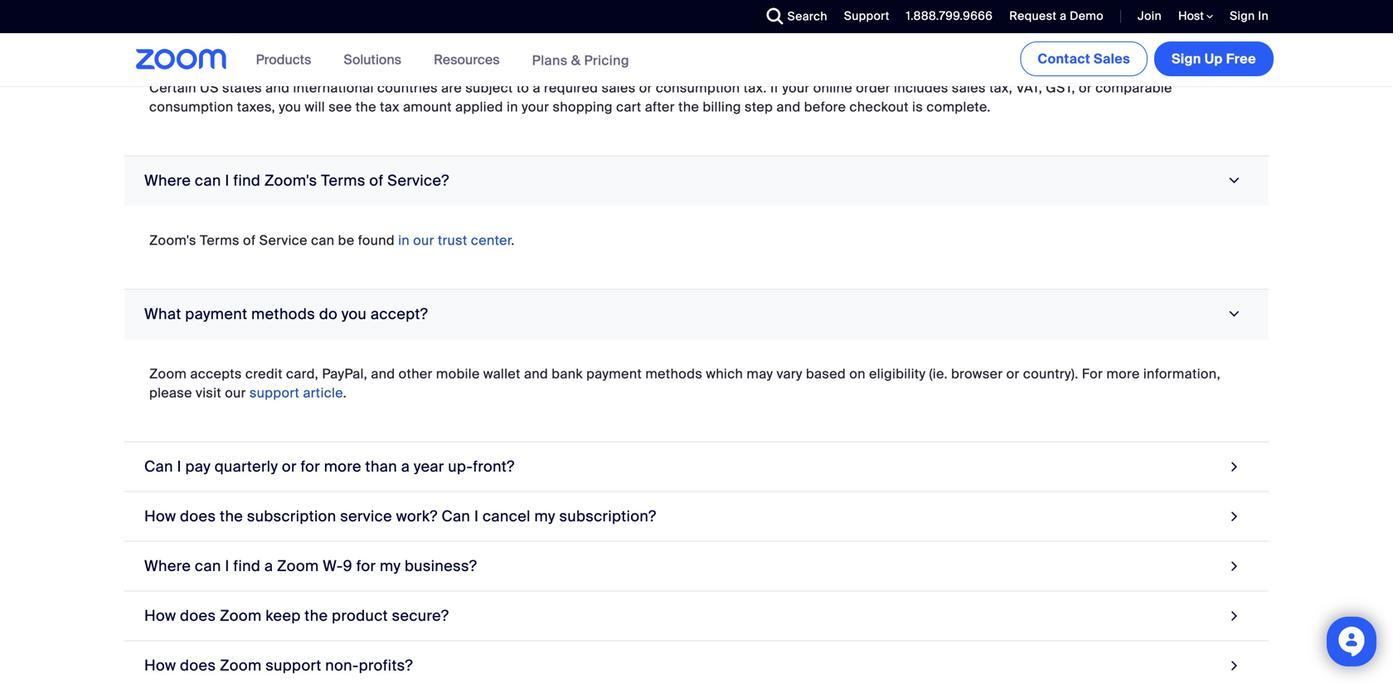 Task type: vqa. For each thing, say whether or not it's contained in the screenshot.
global
no



Task type: describe. For each thing, give the bounding box(es) containing it.
us
[[200, 79, 219, 96]]

1 horizontal spatial sales
[[602, 79, 636, 96]]

business?
[[405, 557, 477, 576]]

plans & pricing
[[532, 52, 629, 69]]

how for how does zoom keep the product secure?
[[144, 606, 176, 625]]

do you charge sales or consumption taxes? button
[[124, 4, 1269, 53]]

1 vertical spatial your
[[522, 98, 549, 115]]

join link up meetings navigation
[[1138, 8, 1162, 24]]

1 vertical spatial can
[[311, 232, 335, 249]]

or right gst,
[[1079, 79, 1092, 96]]

for
[[1082, 365, 1103, 383]]

pricing
[[584, 52, 629, 69]]

be
[[338, 232, 355, 249]]

charge
[[198, 18, 248, 38]]

or inside zoom accepts credit card, paypal, and other mobile wallet and bank payment methods which may vary based on eligibility (ie. browser or country). for more information, please visit our
[[1006, 365, 1020, 383]]

find for zoom's
[[233, 171, 261, 190]]

1 horizontal spatial our
[[413, 232, 434, 249]]

where can i find zoom's terms of service? button
[[124, 156, 1269, 206]]

taxes,
[[237, 98, 275, 115]]

right image for w-
[[1227, 555, 1242, 577]]

trust
[[438, 232, 467, 249]]

does for how does the subscription service work? can i cancel my subscription?
[[180, 507, 216, 526]]

0 horizontal spatial zoom's
[[149, 232, 196, 249]]

are
[[441, 79, 462, 96]]

do you charge sales or consumption taxes?
[[144, 18, 457, 38]]

can i pay quarterly or for more than a year up-front? button
[[124, 442, 1269, 492]]

1 horizontal spatial can
[[442, 507, 470, 526]]

solutions button
[[344, 33, 409, 86]]

right image inside how does zoom support non-profits? dropdown button
[[1227, 655, 1242, 677]]

checkout
[[850, 98, 909, 115]]

contact
[[1038, 50, 1090, 68]]

a left demo
[[1060, 8, 1067, 24]]

products button
[[256, 33, 319, 86]]

browser
[[951, 365, 1003, 383]]

gst,
[[1046, 79, 1075, 96]]

mobile
[[436, 365, 480, 383]]

products
[[256, 51, 311, 68]]

cancel
[[483, 507, 531, 526]]

non-
[[325, 656, 359, 675]]

shopping
[[553, 98, 613, 115]]

where for where can i find zoom's terms of service?
[[144, 171, 191, 190]]

will
[[305, 98, 325, 115]]

product information navigation
[[243, 33, 642, 87]]

secure?
[[392, 606, 449, 625]]

how does zoom support non-profits?
[[144, 656, 413, 675]]

the right keep
[[305, 606, 328, 625]]

profits?
[[359, 656, 413, 675]]

i inside dropdown button
[[225, 557, 229, 576]]

more inside zoom accepts credit card, paypal, and other mobile wallet and bank payment methods which may vary based on eligibility (ie. browser or country). for more information, please visit our
[[1107, 365, 1140, 383]]

sign in
[[1230, 8, 1269, 24]]

in our trust center link
[[398, 232, 511, 249]]

sign for sign in
[[1230, 8, 1255, 24]]

plans
[[532, 52, 568, 69]]

zoom down how does zoom keep the product secure?
[[220, 656, 262, 675]]

are there other options other than pro global select to consider? tab panel
[[124, 0, 1269, 4]]

zoom's terms of service can be found in our trust center .
[[149, 232, 515, 249]]

service?
[[387, 171, 449, 190]]

for inside dropdown button
[[356, 557, 376, 576]]

payment inside what payment methods do you accept? dropdown button
[[185, 305, 247, 324]]

bank
[[552, 365, 583, 383]]

where can i find zoom's terms of service?
[[144, 171, 449, 190]]

tax,
[[989, 79, 1013, 96]]

where can i find a zoom w-9 for my business?
[[144, 557, 477, 576]]

consumption inside 'dropdown button'
[[312, 18, 406, 38]]

solutions
[[344, 51, 401, 68]]

keep
[[266, 606, 301, 625]]

sign for sign up free
[[1172, 50, 1201, 68]]

0 horizontal spatial terms
[[200, 232, 240, 249]]

vary
[[777, 365, 803, 383]]

of inside where can i find zoom's terms of service? dropdown button
[[369, 171, 384, 190]]

wallet
[[483, 365, 521, 383]]

how does zoom support non-profits? button
[[124, 641, 1269, 683]]

0 vertical spatial .
[[511, 232, 515, 249]]

how does zoom keep the product secure? button
[[124, 591, 1269, 641]]

0 vertical spatial your
[[782, 79, 810, 96]]

up
[[1205, 50, 1223, 68]]

for inside dropdown button
[[301, 457, 320, 476]]

after
[[645, 98, 675, 115]]

payment inside zoom accepts credit card, paypal, and other mobile wallet and bank payment methods which may vary based on eligibility (ie. browser or country). for more information, please visit our
[[586, 365, 642, 383]]

the right after at the top left
[[678, 98, 699, 115]]

based
[[806, 365, 846, 383]]

see
[[329, 98, 352, 115]]

sales inside do you charge sales or consumption taxes? 'dropdown button'
[[252, 18, 290, 38]]

tax
[[380, 98, 400, 115]]

certain us states and international countries are subject to a required sales or consumption tax. if your online order includes sales tax, vat, gst, or comparable consumption taxes, you will see the tax amount applied in your shopping cart after the billing step and before checkout is complete.
[[149, 79, 1172, 115]]

what payment methods do you accept?
[[144, 305, 428, 324]]

where for where can i find a zoom w-9 for my business?
[[144, 557, 191, 576]]

states
[[222, 79, 262, 96]]

article
[[303, 384, 343, 402]]

complete.
[[927, 98, 991, 115]]

sales
[[1094, 50, 1130, 68]]

international
[[293, 79, 374, 96]]

2 horizontal spatial sales
[[952, 79, 986, 96]]

how does zoom keep the product secure?
[[144, 606, 449, 625]]

support article link
[[250, 384, 343, 402]]

can for a
[[195, 557, 221, 576]]

meetings navigation
[[1017, 33, 1277, 80]]

quarterly
[[215, 457, 278, 476]]

eligibility
[[869, 365, 926, 383]]

sign up free button
[[1154, 41, 1274, 76]]

zoom logo image
[[136, 49, 227, 70]]

how does the subscription service work? can i cancel my subscription?
[[144, 507, 656, 526]]

visit
[[196, 384, 221, 402]]

year
[[414, 457, 444, 476]]

subscription?
[[559, 507, 656, 526]]

how does the subscription service work? can i cancel my subscription? button
[[124, 492, 1269, 542]]

and left other
[[371, 365, 395, 383]]

right image for secure?
[[1227, 605, 1242, 627]]

front?
[[473, 457, 515, 476]]

in inside certain us states and international countries are subject to a required sales or consumption tax. if your online order includes sales tax, vat, gst, or comparable consumption taxes, you will see the tax amount applied in your shopping cart after the billing step and before checkout is complete.
[[507, 98, 518, 115]]

1 vertical spatial consumption
[[656, 79, 740, 96]]

right image for of
[[1223, 173, 1246, 188]]

the down 'quarterly' at the bottom left of page
[[220, 507, 243, 526]]

methods inside dropdown button
[[251, 305, 315, 324]]

can for zoom's
[[195, 171, 221, 190]]

a inside dropdown button
[[401, 457, 410, 476]]

countries
[[377, 79, 438, 96]]

where can i find a zoom w-9 for my business? button
[[124, 542, 1269, 591]]

what payment methods do you accept? button
[[124, 290, 1269, 339]]

how for how does zoom support non-profits?
[[144, 656, 176, 675]]



Task type: locate. For each thing, give the bounding box(es) containing it.
1 vertical spatial support
[[266, 656, 321, 675]]

you right do
[[169, 18, 194, 38]]

our inside zoom accepts credit card, paypal, and other mobile wallet and bank payment methods which may vary based on eligibility (ie. browser or country). for more information, please visit our
[[225, 384, 246, 402]]

credit
[[245, 365, 283, 383]]

sign inside button
[[1172, 50, 1201, 68]]

. down paypal,
[[343, 384, 347, 402]]

0 vertical spatial how
[[144, 507, 176, 526]]

right image inside how does zoom keep the product secure? dropdown button
[[1227, 605, 1242, 627]]

your
[[782, 79, 810, 96], [522, 98, 549, 115]]

banner
[[116, 33, 1277, 87]]

0 horizontal spatial consumption
[[149, 98, 234, 115]]

0 vertical spatial support
[[250, 384, 299, 402]]

1 vertical spatial payment
[[586, 365, 642, 383]]

required
[[544, 79, 598, 96]]

sign in link
[[1217, 0, 1277, 33], [1230, 8, 1269, 24]]

1 vertical spatial find
[[233, 557, 261, 576]]

0 horizontal spatial my
[[380, 557, 401, 576]]

support down credit
[[250, 384, 299, 402]]

0 horizontal spatial in
[[398, 232, 410, 249]]

request a demo link
[[997, 0, 1108, 33], [1010, 8, 1104, 24]]

zoom's up what
[[149, 232, 196, 249]]

1 vertical spatial more
[[324, 457, 361, 476]]

right image inside what payment methods do you accept? dropdown button
[[1223, 306, 1246, 322]]

my right the cancel at the left of page
[[534, 507, 555, 526]]

0 horizontal spatial your
[[522, 98, 549, 115]]

can i pay quarterly or for more than a year up-front?
[[144, 457, 515, 476]]

on
[[849, 365, 866, 383]]

zoom up please
[[149, 365, 187, 383]]

0 vertical spatial where
[[144, 171, 191, 190]]

my
[[534, 507, 555, 526], [380, 557, 401, 576]]

2 how from the top
[[144, 606, 176, 625]]

does inside how does the subscription service work? can i cancel my subscription? dropdown button
[[180, 507, 216, 526]]

1 vertical spatial methods
[[645, 365, 703, 383]]

find down subscription
[[233, 557, 261, 576]]

methods left which
[[645, 365, 703, 383]]

0 vertical spatial sign
[[1230, 8, 1255, 24]]

demo
[[1070, 8, 1104, 24]]

1 vertical spatial how
[[144, 606, 176, 625]]

1 vertical spatial where
[[144, 557, 191, 576]]

if
[[770, 79, 779, 96]]

1 horizontal spatial .
[[511, 232, 515, 249]]

1 does from the top
[[180, 507, 216, 526]]

0 vertical spatial more
[[1107, 365, 1140, 383]]

do
[[144, 18, 165, 38]]

0 vertical spatial does
[[180, 507, 216, 526]]

right image
[[1223, 173, 1246, 188], [1223, 306, 1246, 322], [1227, 505, 1242, 528], [1227, 555, 1242, 577], [1227, 605, 1242, 627], [1227, 655, 1242, 677]]

zoom's inside dropdown button
[[264, 171, 317, 190]]

1 horizontal spatial zoom's
[[264, 171, 317, 190]]

sign up free
[[1172, 50, 1256, 68]]

2 vertical spatial how
[[144, 656, 176, 675]]

or up after at the top left
[[639, 79, 652, 96]]

includes
[[894, 79, 948, 96]]

3 does from the top
[[180, 656, 216, 675]]

2 where from the top
[[144, 557, 191, 576]]

contact sales link
[[1020, 41, 1148, 76]]

zoom left the w-
[[277, 557, 319, 576]]

right image inside where can i find a zoom w-9 for my business? dropdown button
[[1227, 555, 1242, 577]]

0 horizontal spatial methods
[[251, 305, 315, 324]]

1 horizontal spatial sign
[[1230, 8, 1255, 24]]

.
[[511, 232, 515, 249], [343, 384, 347, 402]]

right image inside how does the subscription service work? can i cancel my subscription? dropdown button
[[1227, 505, 1242, 528]]

terms up be
[[321, 171, 365, 190]]

1 vertical spatial my
[[380, 557, 401, 576]]

0 vertical spatial terms
[[321, 171, 365, 190]]

you inside what payment methods do you accept? dropdown button
[[342, 305, 367, 324]]

more left than
[[324, 457, 361, 476]]

can inside dropdown button
[[195, 171, 221, 190]]

methods inside zoom accepts credit card, paypal, and other mobile wallet and bank payment methods which may vary based on eligibility (ie. browser or country). for more information, please visit our
[[645, 365, 703, 383]]

support inside dropdown button
[[266, 656, 321, 675]]

resources
[[434, 51, 500, 68]]

1 where from the top
[[144, 171, 191, 190]]

may
[[747, 365, 773, 383]]

sign left up
[[1172, 50, 1201, 68]]

more
[[1107, 365, 1140, 383], [324, 457, 361, 476]]

in down to at the left of page
[[507, 98, 518, 115]]

join link left the host
[[1125, 0, 1166, 33]]

my for subscription?
[[534, 507, 555, 526]]

a up keep
[[264, 557, 273, 576]]

sales up complete.
[[952, 79, 986, 96]]

our right visit
[[225, 384, 246, 402]]

0 horizontal spatial payment
[[185, 305, 247, 324]]

1.888.799.9666
[[906, 8, 993, 24]]

1 vertical spatial of
[[243, 232, 256, 249]]

host button
[[1178, 8, 1213, 24]]

1 how from the top
[[144, 507, 176, 526]]

find inside where can i find zoom's terms of service? dropdown button
[[233, 171, 261, 190]]

or right 'quarterly' at the bottom left of page
[[282, 457, 297, 476]]

find up service
[[233, 171, 261, 190]]

1 vertical spatial our
[[225, 384, 246, 402]]

or
[[293, 18, 308, 38], [639, 79, 652, 96], [1079, 79, 1092, 96], [1006, 365, 1020, 383], [282, 457, 297, 476]]

how for how does the subscription service work? can i cancel my subscription?
[[144, 507, 176, 526]]

0 vertical spatial you
[[169, 18, 194, 38]]

sales up cart
[[602, 79, 636, 96]]

or right browser
[[1006, 365, 1020, 383]]

banner containing contact sales
[[116, 33, 1277, 87]]

1 horizontal spatial methods
[[645, 365, 703, 383]]

and down if
[[777, 98, 801, 115]]

sign left in
[[1230, 8, 1255, 24]]

your down to at the left of page
[[522, 98, 549, 115]]

0 horizontal spatial more
[[324, 457, 361, 476]]

or inside dropdown button
[[282, 457, 297, 476]]

cart
[[616, 98, 641, 115]]

of left service?
[[369, 171, 384, 190]]

1 vertical spatial for
[[356, 557, 376, 576]]

0 vertical spatial can
[[144, 457, 173, 476]]

order
[[856, 79, 891, 96]]

payment right what
[[185, 305, 247, 324]]

can inside dropdown button
[[195, 557, 221, 576]]

the left tax
[[356, 98, 376, 115]]

1 vertical spatial .
[[343, 384, 347, 402]]

payment right bank
[[586, 365, 642, 383]]

methods
[[251, 305, 315, 324], [645, 365, 703, 383]]

up-
[[448, 457, 473, 476]]

0 horizontal spatial .
[[343, 384, 347, 402]]

1 vertical spatial can
[[442, 507, 470, 526]]

0 horizontal spatial sign
[[1172, 50, 1201, 68]]

2 vertical spatial consumption
[[149, 98, 234, 115]]

where inside dropdown button
[[144, 557, 191, 576]]

zoom left keep
[[220, 606, 262, 625]]

terms inside dropdown button
[[321, 171, 365, 190]]

&
[[571, 52, 581, 69]]

my inside how does the subscription service work? can i cancel my subscription? dropdown button
[[534, 507, 555, 526]]

service
[[340, 507, 392, 526]]

1 find from the top
[[233, 171, 261, 190]]

our left trust
[[413, 232, 434, 249]]

please
[[149, 384, 192, 402]]

right image
[[1227, 455, 1242, 478]]

i
[[225, 171, 229, 190], [177, 457, 181, 476], [474, 507, 479, 526], [225, 557, 229, 576]]

w-
[[323, 557, 343, 576]]

our
[[413, 232, 434, 249], [225, 384, 246, 402]]

can right work?
[[442, 507, 470, 526]]

1 vertical spatial does
[[180, 606, 216, 625]]

0 vertical spatial zoom's
[[264, 171, 317, 190]]

methods left the do
[[251, 305, 315, 324]]

my right 9
[[380, 557, 401, 576]]

support left the non-
[[266, 656, 321, 675]]

and left bank
[[524, 365, 548, 383]]

1 horizontal spatial terms
[[321, 171, 365, 190]]

billing
[[703, 98, 741, 115]]

1 horizontal spatial payment
[[586, 365, 642, 383]]

can
[[144, 457, 173, 476], [442, 507, 470, 526]]

0 vertical spatial payment
[[185, 305, 247, 324]]

1 vertical spatial terms
[[200, 232, 240, 249]]

1 horizontal spatial you
[[279, 98, 301, 115]]

1.888.799.9666 button
[[894, 0, 997, 33], [906, 8, 993, 24]]

3 how from the top
[[144, 656, 176, 675]]

2 vertical spatial can
[[195, 557, 221, 576]]

contact sales
[[1038, 50, 1130, 68]]

consumption down us
[[149, 98, 234, 115]]

applied
[[455, 98, 503, 115]]

0 horizontal spatial you
[[169, 18, 194, 38]]

what
[[144, 305, 181, 324]]

find for a
[[233, 557, 261, 576]]

you right the do
[[342, 305, 367, 324]]

0 vertical spatial my
[[534, 507, 555, 526]]

do
[[319, 305, 338, 324]]

for
[[301, 457, 320, 476], [356, 557, 376, 576]]

request
[[1010, 8, 1057, 24]]

(ie.
[[929, 365, 948, 383]]

host
[[1178, 8, 1207, 24]]

taxes?
[[410, 18, 457, 38]]

a right to at the left of page
[[533, 79, 541, 96]]

2 horizontal spatial consumption
[[656, 79, 740, 96]]

certain
[[149, 79, 196, 96]]

center
[[471, 232, 511, 249]]

0 horizontal spatial for
[[301, 457, 320, 476]]

my for business?
[[380, 557, 401, 576]]

you
[[169, 18, 194, 38], [279, 98, 301, 115], [342, 305, 367, 324]]

where inside dropdown button
[[144, 171, 191, 190]]

my inside where can i find a zoom w-9 for my business? dropdown button
[[380, 557, 401, 576]]

subject
[[466, 79, 513, 96]]

does inside how does zoom keep the product secure? dropdown button
[[180, 606, 216, 625]]

the
[[356, 98, 376, 115], [678, 98, 699, 115], [220, 507, 243, 526], [305, 606, 328, 625]]

online
[[813, 79, 853, 96]]

terms left service
[[200, 232, 240, 249]]

of left service
[[243, 232, 256, 249]]

in
[[1258, 8, 1269, 24]]

0 vertical spatial can
[[195, 171, 221, 190]]

more inside dropdown button
[[324, 457, 361, 476]]

2 vertical spatial you
[[342, 305, 367, 324]]

1 horizontal spatial my
[[534, 507, 555, 526]]

tax.
[[744, 79, 767, 96]]

search button
[[754, 0, 832, 33]]

than
[[365, 457, 397, 476]]

found
[[358, 232, 395, 249]]

zoom's
[[264, 171, 317, 190], [149, 232, 196, 249]]

right image for can
[[1227, 505, 1242, 528]]

a left year
[[401, 457, 410, 476]]

1 vertical spatial in
[[398, 232, 410, 249]]

is
[[912, 98, 923, 115]]

1 horizontal spatial in
[[507, 98, 518, 115]]

1 vertical spatial you
[[279, 98, 301, 115]]

for up subscription
[[301, 457, 320, 476]]

a inside dropdown button
[[264, 557, 273, 576]]

amount
[[403, 98, 452, 115]]

you inside do you charge sales or consumption taxes? 'dropdown button'
[[169, 18, 194, 38]]

payment
[[185, 305, 247, 324], [586, 365, 642, 383]]

1 horizontal spatial more
[[1107, 365, 1140, 383]]

sales up "products" at the left of page
[[252, 18, 290, 38]]

free
[[1226, 50, 1256, 68]]

2 vertical spatial does
[[180, 656, 216, 675]]

1 vertical spatial zoom's
[[149, 232, 196, 249]]

accept?
[[371, 305, 428, 324]]

in right found at the left top of the page
[[398, 232, 410, 249]]

can left pay on the bottom left
[[144, 457, 173, 476]]

for right 9
[[356, 557, 376, 576]]

or up "products" at the left of page
[[293, 18, 308, 38]]

. right trust
[[511, 232, 515, 249]]

zoom inside dropdown button
[[277, 557, 319, 576]]

0 vertical spatial methods
[[251, 305, 315, 324]]

join
[[1138, 8, 1162, 24]]

0 horizontal spatial sales
[[252, 18, 290, 38]]

1 horizontal spatial for
[[356, 557, 376, 576]]

you inside certain us states and international countries are subject to a required sales or consumption tax. if your online order includes sales tax, vat, gst, or comparable consumption taxes, you will see the tax amount applied in your shopping cart after the billing step and before checkout is complete.
[[279, 98, 301, 115]]

does for how does zoom keep the product secure?
[[180, 606, 216, 625]]

more right for
[[1107, 365, 1140, 383]]

0 vertical spatial in
[[507, 98, 518, 115]]

2 does from the top
[[180, 606, 216, 625]]

2 find from the top
[[233, 557, 261, 576]]

consumption up billing
[[656, 79, 740, 96]]

find inside where can i find a zoom w-9 for my business? dropdown button
[[233, 557, 261, 576]]

card,
[[286, 365, 319, 383]]

0 horizontal spatial of
[[243, 232, 256, 249]]

does inside how does zoom support non-profits? dropdown button
[[180, 656, 216, 675]]

consumption up solutions
[[312, 18, 406, 38]]

or inside 'dropdown button'
[[293, 18, 308, 38]]

zoom inside zoom accepts credit card, paypal, and other mobile wallet and bank payment methods which may vary based on eligibility (ie. browser or country). for more information, please visit our
[[149, 365, 187, 383]]

of
[[369, 171, 384, 190], [243, 232, 256, 249]]

zoom
[[149, 365, 187, 383], [277, 557, 319, 576], [220, 606, 262, 625], [220, 656, 262, 675]]

1 horizontal spatial consumption
[[312, 18, 406, 38]]

1 vertical spatial sign
[[1172, 50, 1201, 68]]

a inside certain us states and international countries are subject to a required sales or consumption tax. if your online order includes sales tax, vat, gst, or comparable consumption taxes, you will see the tax amount applied in your shopping cart after the billing step and before checkout is complete.
[[533, 79, 541, 96]]

0 vertical spatial for
[[301, 457, 320, 476]]

you left will
[[279, 98, 301, 115]]

search
[[788, 9, 828, 24]]

0 vertical spatial our
[[413, 232, 434, 249]]

0 vertical spatial of
[[369, 171, 384, 190]]

does for how does zoom support non-profits?
[[180, 656, 216, 675]]

before
[[804, 98, 846, 115]]

1 horizontal spatial of
[[369, 171, 384, 190]]

zoom's up service
[[264, 171, 317, 190]]

2 horizontal spatial you
[[342, 305, 367, 324]]

1 horizontal spatial your
[[782, 79, 810, 96]]

and
[[266, 79, 290, 96], [777, 98, 801, 115], [371, 365, 395, 383], [524, 365, 548, 383]]

0 vertical spatial find
[[233, 171, 261, 190]]

0 horizontal spatial our
[[225, 384, 246, 402]]

your right if
[[782, 79, 810, 96]]

support
[[250, 384, 299, 402], [266, 656, 321, 675]]

0 horizontal spatial can
[[144, 457, 173, 476]]

right image inside where can i find zoom's terms of service? dropdown button
[[1223, 173, 1246, 188]]

and down "products" at the left of page
[[266, 79, 290, 96]]

0 vertical spatial consumption
[[312, 18, 406, 38]]



